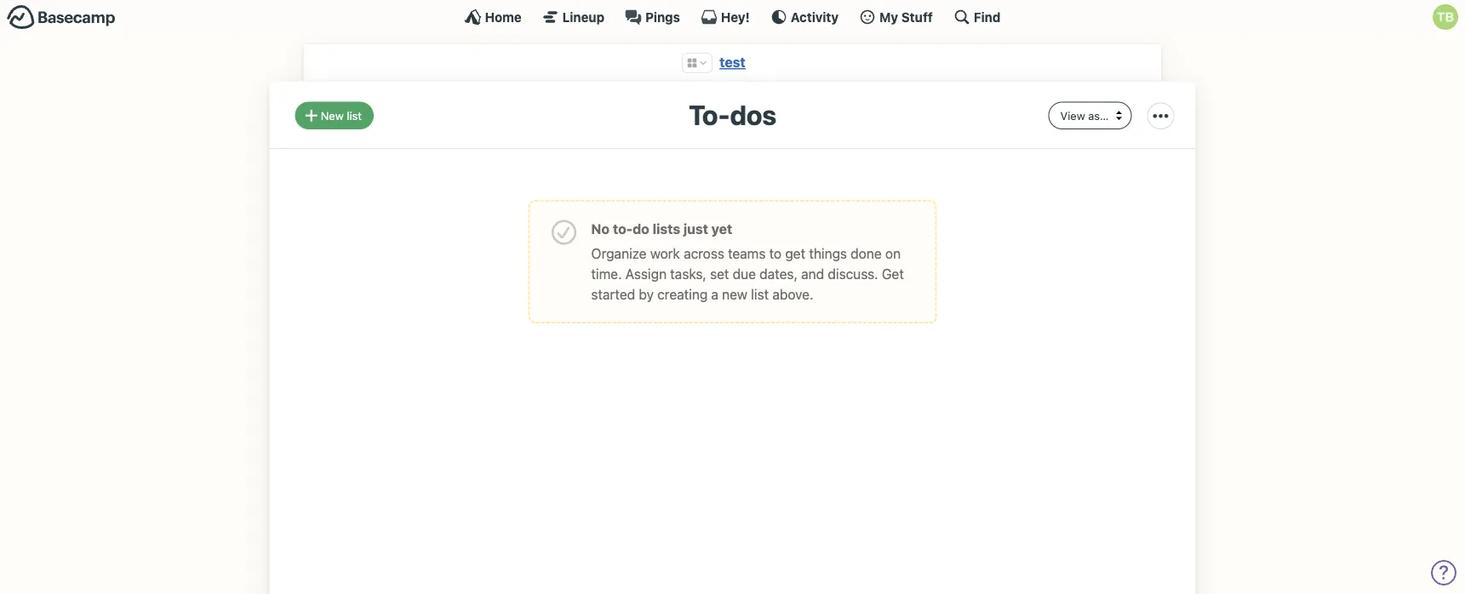 Task type: vqa. For each thing, say whether or not it's contained in the screenshot.
set
yes



Task type: locate. For each thing, give the bounding box(es) containing it.
to-
[[689, 98, 730, 131]]

no to-do lists just yet organize work across teams to get things done on time. assign tasks, set due dates, and discuss. get started by creating a new list above.
[[591, 221, 904, 303]]

do
[[633, 221, 650, 237]]

to-
[[613, 221, 633, 237]]

0 vertical spatial list
[[347, 109, 362, 122]]

new
[[722, 286, 748, 303]]

on
[[886, 246, 901, 262]]

yet
[[712, 221, 733, 237]]

home link
[[465, 9, 522, 26]]

view as…
[[1061, 109, 1109, 122]]

things
[[809, 246, 847, 262]]

switch accounts image
[[7, 4, 116, 31]]

new list
[[321, 109, 362, 122]]

discuss.
[[828, 266, 879, 282]]

1 vertical spatial list
[[751, 286, 769, 303]]

view as… button
[[1049, 102, 1132, 129]]

to
[[770, 246, 782, 262]]

and
[[802, 266, 825, 282]]

tasks,
[[671, 266, 707, 282]]

started
[[591, 286, 635, 303]]

activity link
[[771, 9, 839, 26]]

tim burton image
[[1433, 4, 1459, 30]]

set
[[710, 266, 729, 282]]

my
[[880, 9, 899, 24]]

to-dos
[[689, 98, 777, 131]]

1 horizontal spatial list
[[751, 286, 769, 303]]

view
[[1061, 109, 1086, 122]]

0 horizontal spatial list
[[347, 109, 362, 122]]

stuff
[[902, 9, 933, 24]]

list
[[347, 109, 362, 122], [751, 286, 769, 303]]

find button
[[954, 9, 1001, 26]]

home
[[485, 9, 522, 24]]

hey!
[[721, 9, 750, 24]]

dos
[[730, 98, 777, 131]]

pings
[[646, 9, 680, 24]]



Task type: describe. For each thing, give the bounding box(es) containing it.
a
[[712, 286, 719, 303]]

creating
[[658, 286, 708, 303]]

done
[[851, 246, 882, 262]]

lineup
[[563, 9, 605, 24]]

teams
[[728, 246, 766, 262]]

dates,
[[760, 266, 798, 282]]

activity
[[791, 9, 839, 24]]

lineup link
[[542, 9, 605, 26]]

pings button
[[625, 9, 680, 26]]

my stuff
[[880, 9, 933, 24]]

my stuff button
[[859, 9, 933, 26]]

lists
[[653, 221, 681, 237]]

across
[[684, 246, 725, 262]]

hey! button
[[701, 9, 750, 26]]

organize
[[591, 246, 647, 262]]

test
[[720, 54, 746, 70]]

work
[[651, 246, 680, 262]]

main element
[[0, 0, 1466, 33]]

assign
[[626, 266, 667, 282]]

as…
[[1089, 109, 1109, 122]]

list inside the no to-do lists just yet organize work across teams to get things done on time. assign tasks, set due dates, and discuss. get started by creating a new list above.
[[751, 286, 769, 303]]

just
[[684, 221, 708, 237]]

above.
[[773, 286, 814, 303]]

time.
[[591, 266, 622, 282]]

due
[[733, 266, 756, 282]]

test link
[[720, 54, 746, 70]]

get
[[786, 246, 806, 262]]

new list link
[[295, 102, 374, 129]]

by
[[639, 286, 654, 303]]

find
[[974, 9, 1001, 24]]

no
[[591, 221, 610, 237]]

get
[[882, 266, 904, 282]]

list inside 'new list' 'link'
[[347, 109, 362, 122]]

new
[[321, 109, 344, 122]]



